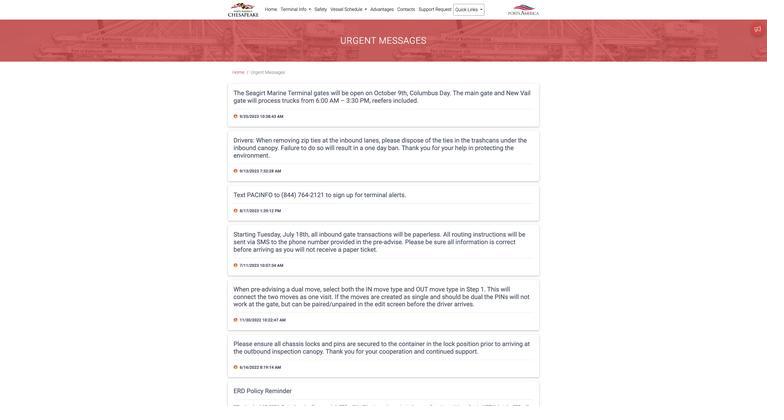 Task type: locate. For each thing, give the bounding box(es) containing it.
for right up
[[355, 192, 363, 199]]

1 horizontal spatial messages
[[379, 35, 427, 46]]

your down secured
[[366, 348, 378, 356]]

ties up do
[[311, 137, 321, 144]]

am right 10:38:43
[[277, 114, 284, 119]]

before down single
[[407, 301, 425, 308]]

type up should
[[447, 286, 459, 293]]

1 vertical spatial messages
[[265, 70, 285, 75]]

0 horizontal spatial a
[[287, 286, 290, 293]]

the down single
[[427, 301, 436, 308]]

0 horizontal spatial messages
[[265, 70, 285, 75]]

to left (844)
[[274, 192, 280, 199]]

not right pins
[[521, 294, 530, 301]]

am for 18th,
[[277, 264, 284, 268]]

will up the advise.
[[394, 231, 403, 239]]

am
[[330, 97, 339, 104], [277, 114, 284, 119], [275, 169, 281, 174], [277, 264, 284, 268], [280, 318, 286, 323], [275, 366, 281, 370]]

2 move from the left
[[430, 286, 445, 293]]

gate up provided at the bottom of the page
[[343, 231, 356, 239]]

is
[[490, 239, 495, 246]]

and
[[494, 90, 505, 97], [404, 286, 415, 293], [430, 294, 441, 301], [322, 341, 332, 348], [414, 348, 425, 356]]

move right "out"
[[430, 286, 445, 293]]

marine
[[267, 90, 287, 97]]

and left new
[[494, 90, 505, 97]]

1 horizontal spatial as
[[300, 294, 307, 301]]

1 vertical spatial terminal
[[288, 90, 312, 97]]

the seagirt marine terminal gates will be open on october 9th, columbus day. the main gate and new vail gate will process trucks from 6:00 am – 3:30 pm, reefers included.
[[234, 90, 531, 104]]

one
[[365, 144, 375, 152], [308, 294, 319, 301]]

9/25/2023 10:38:43 am
[[239, 114, 284, 119]]

correct
[[496, 239, 516, 246]]

clock image left 7/11/2023
[[234, 264, 239, 268]]

terminal info link
[[279, 4, 313, 15]]

9/13/2023 7:32:28 am
[[239, 169, 281, 174]]

1 horizontal spatial the
[[453, 90, 464, 97]]

canopy. down locks
[[303, 348, 324, 356]]

home
[[265, 7, 277, 12], [233, 70, 245, 75]]

1 horizontal spatial are
[[371, 294, 380, 301]]

are right pins
[[347, 341, 356, 348]]

dual down step
[[471, 294, 483, 301]]

0 horizontal spatial ties
[[311, 137, 321, 144]]

sign
[[333, 192, 345, 199]]

am left –
[[330, 97, 339, 104]]

0 vertical spatial canopy.
[[258, 144, 279, 152]]

0 horizontal spatial are
[[347, 341, 356, 348]]

drivers: when removing zip ties at the inbound lanes, please dispose of the ties in the trashcans under the inbound canopy.  failure to do so will result in a one day ban. thank you for your help in protecting the environment.
[[234, 137, 527, 159]]

1 vertical spatial arriving
[[502, 341, 523, 348]]

0 vertical spatial are
[[371, 294, 380, 301]]

not inside starting tuesday, july 18th, all inbound gate transactions will be paperless. all routing instructions will be sent via sms to the phone number provided in the pre-advise. please be sure all information is correct before arriving as you will not receive a paper ticket.
[[306, 246, 315, 254]]

in up continued at the right of the page
[[427, 341, 432, 348]]

0 vertical spatial not
[[306, 246, 315, 254]]

moves down in
[[351, 294, 369, 301]]

2 vertical spatial all
[[274, 341, 281, 348]]

1 horizontal spatial dual
[[471, 294, 483, 301]]

inbound down drivers:
[[234, 144, 256, 152]]

1 moves from the left
[[280, 294, 299, 301]]

for inside the "please ensure all chassis locks and pins are secured to the container in the lock position prior to arriving at the outbound inspection canopy.  thank you for your cooperation and continued support."
[[356, 348, 364, 356]]

1 horizontal spatial arriving
[[502, 341, 523, 348]]

gate
[[481, 90, 493, 97], [234, 97, 246, 104], [343, 231, 356, 239]]

4 clock image from the top
[[234, 319, 239, 323]]

at inside when pre-advising a dual move, select both the in move type and out move type in step 1. this will connect the two moves as one visit. if the moves are created as single and should be dual the pins will not work at the gate, but can be paired/unpaired in the edit screen before the driver arrives.
[[249, 301, 254, 308]]

starting tuesday, july 18th, all inbound gate transactions will be paperless. all routing instructions will be sent via sms to the phone number provided in the pre-advise. please be sure all information is correct before arriving as you will not receive a paper ticket.
[[234, 231, 526, 254]]

3 clock image from the top
[[234, 264, 239, 268]]

trucks
[[282, 97, 300, 104]]

you down pins
[[345, 348, 355, 356]]

all down all
[[448, 239, 454, 246]]

1 horizontal spatial you
[[345, 348, 355, 356]]

0 horizontal spatial urgent
[[251, 70, 264, 75]]

0 vertical spatial urgent messages
[[341, 35, 427, 46]]

when up environment.
[[256, 137, 272, 144]]

you inside the "please ensure all chassis locks and pins are secured to the container in the lock position prior to arriving at the outbound inspection canopy.  thank you for your cooperation and continued support."
[[345, 348, 355, 356]]

the left gate, in the left of the page
[[256, 301, 265, 308]]

0 horizontal spatial your
[[366, 348, 378, 356]]

your
[[442, 144, 454, 152], [366, 348, 378, 356]]

1 horizontal spatial a
[[338, 246, 342, 254]]

1 horizontal spatial gate
[[343, 231, 356, 239]]

to down tuesday, on the bottom of the page
[[271, 239, 277, 246]]

at inside drivers: when removing zip ties at the inbound lanes, please dispose of the ties in the trashcans under the inbound canopy.  failure to do so will result in a one day ban. thank you for your help in protecting the environment.
[[323, 137, 328, 144]]

1 horizontal spatial all
[[311, 231, 318, 239]]

one inside drivers: when removing zip ties at the inbound lanes, please dispose of the ties in the trashcans under the inbound canopy.  failure to do so will result in a one day ban. thank you for your help in protecting the environment.
[[365, 144, 375, 152]]

to inside starting tuesday, july 18th, all inbound gate transactions will be paperless. all routing instructions will be sent via sms to the phone number provided in the pre-advise. please be sure all information is correct before arriving as you will not receive a paper ticket.
[[271, 239, 277, 246]]

clock image left 9/13/2023
[[234, 170, 239, 174]]

up
[[346, 192, 353, 199]]

gate inside starting tuesday, july 18th, all inbound gate transactions will be paperless. all routing instructions will be sent via sms to the phone number provided in the pre-advise. please be sure all information is correct before arriving as you will not receive a paper ticket.
[[343, 231, 356, 239]]

2 vertical spatial you
[[345, 348, 355, 356]]

2 horizontal spatial gate
[[481, 90, 493, 97]]

0 vertical spatial before
[[234, 246, 252, 254]]

before inside when pre-advising a dual move, select both the in move type and out move type in step 1. this will connect the two moves as one visit. if the moves are created as single and should be dual the pins will not work at the gate, but can be paired/unpaired in the edit screen before the driver arrives.
[[407, 301, 425, 308]]

as left single
[[404, 294, 411, 301]]

urgent messages
[[341, 35, 427, 46], [251, 70, 285, 75]]

1 vertical spatial clock image
[[234, 366, 239, 370]]

am for chassis
[[275, 366, 281, 370]]

0 vertical spatial home
[[265, 7, 277, 12]]

1 horizontal spatial thank
[[402, 144, 419, 152]]

0 horizontal spatial not
[[306, 246, 315, 254]]

as up the can
[[300, 294, 307, 301]]

thank down pins
[[326, 348, 343, 356]]

advantages
[[371, 7, 394, 12]]

0 vertical spatial dual
[[291, 286, 303, 293]]

container
[[399, 341, 425, 348]]

clock image left "6/16/2022"
[[234, 366, 239, 370]]

1 horizontal spatial canopy.
[[303, 348, 324, 356]]

10:07:34
[[260, 264, 276, 268]]

0 vertical spatial terminal
[[281, 7, 298, 12]]

the left edit
[[365, 301, 373, 308]]

in right the help
[[469, 144, 474, 152]]

1 vertical spatial one
[[308, 294, 319, 301]]

the up cooperation
[[388, 341, 397, 348]]

you
[[421, 144, 431, 152], [284, 246, 294, 254], [345, 348, 355, 356]]

1 horizontal spatial pre-
[[373, 239, 384, 246]]

0 horizontal spatial you
[[284, 246, 294, 254]]

moves up but on the bottom of page
[[280, 294, 299, 301]]

please up outbound
[[234, 341, 252, 348]]

locks
[[305, 341, 320, 348]]

2 vertical spatial gate
[[343, 231, 356, 239]]

1 vertical spatial home
[[233, 70, 245, 75]]

a down provided at the bottom of the page
[[338, 246, 342, 254]]

1:39:12
[[260, 209, 274, 214]]

ties
[[311, 137, 321, 144], [443, 137, 453, 144]]

at
[[323, 137, 328, 144], [249, 301, 254, 308], [525, 341, 530, 348]]

1 horizontal spatial move
[[430, 286, 445, 293]]

on
[[366, 90, 373, 97]]

terminal left the 'info'
[[281, 7, 298, 12]]

for down secured
[[356, 348, 364, 356]]

clock image left 8/17/2023
[[234, 209, 239, 213]]

in up paper
[[356, 239, 361, 246]]

2 clock image from the top
[[234, 366, 239, 370]]

before inside starting tuesday, july 18th, all inbound gate transactions will be paperless. all routing instructions will be sent via sms to the phone number provided in the pre-advise. please be sure all information is correct before arriving as you will not receive a paper ticket.
[[234, 246, 252, 254]]

process
[[258, 97, 281, 104]]

gate right main
[[481, 90, 493, 97]]

your inside drivers: when removing zip ties at the inbound lanes, please dispose of the ties in the trashcans under the inbound canopy.  failure to do so will result in a one day ban. thank you for your help in protecting the environment.
[[442, 144, 454, 152]]

0 vertical spatial when
[[256, 137, 272, 144]]

am right 10:07:34
[[277, 264, 284, 268]]

one down move,
[[308, 294, 319, 301]]

dual up the can
[[291, 286, 303, 293]]

to left sign
[[326, 192, 332, 199]]

1 horizontal spatial moves
[[351, 294, 369, 301]]

1 clock image from the top
[[234, 115, 239, 119]]

for left the help
[[432, 144, 440, 152]]

0 vertical spatial please
[[405, 239, 424, 246]]

via
[[247, 239, 255, 246]]

ties right of
[[443, 137, 453, 144]]

thank inside drivers: when removing zip ties at the inbound lanes, please dispose of the ties in the trashcans under the inbound canopy.  failure to do so will result in a one day ban. thank you for your help in protecting the environment.
[[402, 144, 419, 152]]

1 horizontal spatial ties
[[443, 137, 453, 144]]

terminal
[[281, 7, 298, 12], [288, 90, 312, 97]]

routing
[[452, 231, 472, 239]]

0 horizontal spatial when
[[234, 286, 249, 293]]

clock image left 11/30/2022
[[234, 319, 239, 323]]

when up connect
[[234, 286, 249, 293]]

clock image
[[234, 115, 239, 119], [234, 170, 239, 174], [234, 264, 239, 268], [234, 319, 239, 323]]

–
[[341, 97, 345, 104]]

1 vertical spatial all
[[448, 239, 454, 246]]

1 horizontal spatial type
[[447, 286, 459, 293]]

terminal info
[[281, 7, 308, 12]]

1 vertical spatial before
[[407, 301, 425, 308]]

arriving down sms in the left bottom of the page
[[253, 246, 274, 254]]

0 horizontal spatial pre-
[[251, 286, 262, 293]]

1 horizontal spatial please
[[405, 239, 424, 246]]

reminder
[[265, 388, 292, 395]]

canopy. inside drivers: when removing zip ties at the inbound lanes, please dispose of the ties in the trashcans under the inbound canopy.  failure to do so will result in a one day ban. thank you for your help in protecting the environment.
[[258, 144, 279, 152]]

1 horizontal spatial not
[[521, 294, 530, 301]]

and inside the seagirt marine terminal gates will be open on october 9th, columbus day. the main gate and new vail gate will process trucks from 6:00 am – 3:30 pm, reefers included.
[[494, 90, 505, 97]]

1 vertical spatial when
[[234, 286, 249, 293]]

2 ties from the left
[[443, 137, 453, 144]]

clock image for starting tuesday, july 18th, all inbound gate transactions will be paperless. all routing instructions will be sent via sms to the phone number provided in the pre-advise. please be sure all information is correct before arriving as you will not receive a paper ticket.
[[234, 264, 239, 268]]

am right 7:32:28
[[275, 169, 281, 174]]

2 horizontal spatial as
[[404, 294, 411, 301]]

please down paperless.
[[405, 239, 424, 246]]

request
[[436, 7, 452, 12]]

6:00
[[316, 97, 328, 104]]

the down this
[[485, 294, 493, 301]]

move right in
[[374, 286, 389, 293]]

your inside the "please ensure all chassis locks and pins are secured to the container in the lock position prior to arriving at the outbound inspection canopy.  thank you for your cooperation and continued support."
[[366, 348, 378, 356]]

not down number
[[306, 246, 315, 254]]

am for terminal
[[277, 114, 284, 119]]

are up edit
[[371, 294, 380, 301]]

0 vertical spatial thank
[[402, 144, 419, 152]]

1 vertical spatial canopy.
[[303, 348, 324, 356]]

am right 10:22:47
[[280, 318, 286, 323]]

1 vertical spatial please
[[234, 341, 252, 348]]

terminal up from
[[288, 90, 312, 97]]

please inside the "please ensure all chassis locks and pins are secured to the container in the lock position prior to arriving at the outbound inspection canopy.  thank you for your cooperation and continued support."
[[234, 341, 252, 348]]

pre- down transactions
[[373, 239, 384, 246]]

provided
[[331, 239, 355, 246]]

day.
[[440, 90, 452, 97]]

will right so
[[325, 144, 335, 152]]

1 vertical spatial urgent
[[251, 70, 264, 75]]

0 horizontal spatial before
[[234, 246, 252, 254]]

erd policy reminder
[[234, 388, 292, 395]]

2121
[[310, 192, 324, 199]]

1 vertical spatial you
[[284, 246, 294, 254]]

all
[[443, 231, 451, 239]]

1 vertical spatial gate
[[234, 97, 246, 104]]

seagirt
[[246, 90, 266, 97]]

type
[[391, 286, 403, 293], [447, 286, 459, 293]]

canopy. inside the "please ensure all chassis locks and pins are secured to the container in the lock position prior to arriving at the outbound inspection canopy.  thank you for your cooperation and continued support."
[[303, 348, 324, 356]]

0 vertical spatial all
[[311, 231, 318, 239]]

clock image
[[234, 209, 239, 213], [234, 366, 239, 370]]

visit.
[[320, 294, 333, 301]]

when
[[256, 137, 272, 144], [234, 286, 249, 293]]

to inside drivers: when removing zip ties at the inbound lanes, please dispose of the ties in the trashcans under the inbound canopy.  failure to do so will result in a one day ban. thank you for your help in protecting the environment.
[[301, 144, 307, 152]]

will inside drivers: when removing zip ties at the inbound lanes, please dispose of the ties in the trashcans under the inbound canopy.  failure to do so will result in a one day ban. thank you for your help in protecting the environment.
[[325, 144, 335, 152]]

starting
[[234, 231, 256, 239]]

advising
[[262, 286, 285, 293]]

all up number
[[311, 231, 318, 239]]

0 vertical spatial clock image
[[234, 209, 239, 213]]

a inside starting tuesday, july 18th, all inbound gate transactions will be paperless. all routing instructions will be sent via sms to the phone number provided in the pre-advise. please be sure all information is correct before arriving as you will not receive a paper ticket.
[[338, 246, 342, 254]]

at inside the "please ensure all chassis locks and pins are secured to the container in the lock position prior to arriving at the outbound inspection canopy.  thank you for your cooperation and continued support."
[[525, 341, 530, 348]]

you inside starting tuesday, july 18th, all inbound gate transactions will be paperless. all routing instructions will be sent via sms to the phone number provided in the pre-advise. please be sure all information is correct before arriving as you will not receive a paper ticket.
[[284, 246, 294, 254]]

main
[[465, 90, 479, 97]]

will up pins
[[501, 286, 510, 293]]

0 horizontal spatial urgent messages
[[251, 70, 285, 75]]

clock image for drivers: when removing zip ties at the inbound lanes, please dispose of the ties in the trashcans under the inbound canopy.  failure to do so will result in a one day ban. thank you for your help in protecting the environment.
[[234, 170, 239, 174]]

18th,
[[296, 231, 310, 239]]

0 vertical spatial a
[[360, 144, 363, 152]]

information
[[456, 239, 488, 246]]

thank down dispose
[[402, 144, 419, 152]]

0 vertical spatial urgent
[[341, 35, 377, 46]]

home link
[[263, 4, 279, 15], [233, 70, 245, 75]]

when inside drivers: when removing zip ties at the inbound lanes, please dispose of the ties in the trashcans under the inbound canopy.  failure to do so will result in a one day ban. thank you for your help in protecting the environment.
[[256, 137, 272, 144]]

result
[[336, 144, 352, 152]]

1 vertical spatial your
[[366, 348, 378, 356]]

0 vertical spatial at
[[323, 137, 328, 144]]

1 horizontal spatial at
[[323, 137, 328, 144]]

are
[[371, 294, 380, 301], [347, 341, 356, 348]]

0 horizontal spatial canopy.
[[258, 144, 279, 152]]

1 vertical spatial a
[[338, 246, 342, 254]]

ensure
[[254, 341, 273, 348]]

1 horizontal spatial home link
[[263, 4, 279, 15]]

pm,
[[360, 97, 371, 104]]

0 horizontal spatial please
[[234, 341, 252, 348]]

gate down seagirt
[[234, 97, 246, 104]]

1 ties from the left
[[311, 137, 321, 144]]

2 vertical spatial inbound
[[319, 231, 342, 239]]

before down sent
[[234, 246, 252, 254]]

1 vertical spatial not
[[521, 294, 530, 301]]

be
[[342, 90, 349, 97], [404, 231, 411, 239], [519, 231, 526, 239], [426, 239, 433, 246], [463, 294, 469, 301], [304, 301, 311, 308]]

you inside drivers: when removing zip ties at the inbound lanes, please dispose of the ties in the trashcans under the inbound canopy.  failure to do so will result in a one day ban. thank you for your help in protecting the environment.
[[421, 144, 431, 152]]

arriving inside starting tuesday, july 18th, all inbound gate transactions will be paperless. all routing instructions will be sent via sms to the phone number provided in the pre-advise. please be sure all information is correct before arriving as you will not receive a paper ticket.
[[253, 246, 274, 254]]

1 horizontal spatial when
[[256, 137, 272, 144]]

receive
[[317, 246, 337, 254]]

the up result
[[330, 137, 338, 144]]

quick links link
[[454, 4, 485, 16]]

as down tuesday, on the bottom of the page
[[276, 246, 282, 254]]

dual
[[291, 286, 303, 293], [471, 294, 483, 301]]

1 vertical spatial are
[[347, 341, 356, 348]]

will up correct
[[508, 231, 517, 239]]

and down container at the bottom of page
[[414, 348, 425, 356]]

0 horizontal spatial all
[[274, 341, 281, 348]]

0 vertical spatial your
[[442, 144, 454, 152]]

1 horizontal spatial urgent
[[341, 35, 377, 46]]

1 vertical spatial urgent messages
[[251, 70, 285, 75]]

canopy. up environment.
[[258, 144, 279, 152]]

6/16/2022 8:19:14 am
[[239, 366, 281, 370]]

quick links
[[456, 7, 479, 12]]

2 the from the left
[[453, 90, 464, 97]]

1 horizontal spatial your
[[442, 144, 454, 152]]

type up created
[[391, 286, 403, 293]]

1 clock image from the top
[[234, 209, 239, 213]]

arrives.
[[454, 301, 475, 308]]

a right result
[[360, 144, 363, 152]]

2 horizontal spatial at
[[525, 341, 530, 348]]

0 horizontal spatial dual
[[291, 286, 303, 293]]

clock image left 9/25/2023
[[234, 115, 239, 119]]

the left outbound
[[234, 348, 242, 356]]

2 clock image from the top
[[234, 170, 239, 174]]

clock image for when pre-advising a dual move, select both the in move type and out move type in step 1. this will connect the two moves as one visit. if the moves are created as single and should be dual the pins will not work at the gate, but can be paired/unpaired in the edit screen before the driver arrives.
[[234, 319, 239, 323]]

october
[[374, 90, 396, 97]]

day
[[377, 144, 387, 152]]

1 the from the left
[[234, 90, 244, 97]]

a right advising
[[287, 286, 290, 293]]

as inside starting tuesday, july 18th, all inbound gate transactions will be paperless. all routing instructions will be sent via sms to the phone number provided in the pre-advise. please be sure all information is correct before arriving as you will not receive a paper ticket.
[[276, 246, 282, 254]]

0 horizontal spatial the
[[234, 90, 244, 97]]

clock image for text pacinfo to (844) 764-2121 to sign up for terminal alerts.
[[234, 209, 239, 213]]

0 vertical spatial one
[[365, 144, 375, 152]]

2 horizontal spatial a
[[360, 144, 363, 152]]

1 horizontal spatial before
[[407, 301, 425, 308]]

0 vertical spatial inbound
[[340, 137, 363, 144]]

pm
[[275, 209, 281, 214]]

terminal
[[364, 192, 387, 199]]

will right gates
[[331, 90, 340, 97]]

please ensure all chassis locks and pins are secured to the container in the lock position prior to arriving at the outbound inspection canopy.  thank you for your cooperation and continued support.
[[234, 341, 530, 356]]

and up driver
[[430, 294, 441, 301]]

the
[[330, 137, 338, 144], [433, 137, 441, 144], [461, 137, 470, 144], [518, 137, 527, 144], [505, 144, 514, 152], [278, 239, 287, 246], [363, 239, 372, 246], [356, 286, 365, 293], [258, 294, 267, 301], [340, 294, 349, 301], [485, 294, 493, 301], [256, 301, 265, 308], [365, 301, 373, 308], [427, 301, 436, 308], [388, 341, 397, 348], [433, 341, 442, 348], [234, 348, 242, 356]]

move
[[374, 286, 389, 293], [430, 286, 445, 293]]

2 vertical spatial for
[[356, 348, 364, 356]]

am right '8:19:14' on the bottom of page
[[275, 366, 281, 370]]

0 horizontal spatial thank
[[326, 348, 343, 356]]

arriving right prior
[[502, 341, 523, 348]]

secured
[[357, 341, 380, 348]]

the down under
[[505, 144, 514, 152]]

to up cooperation
[[381, 341, 387, 348]]

you down of
[[421, 144, 431, 152]]

your left the help
[[442, 144, 454, 152]]

pre- inside starting tuesday, july 18th, all inbound gate transactions will be paperless. all routing instructions will be sent via sms to the phone number provided in the pre-advise. please be sure all information is correct before arriving as you will not receive a paper ticket.
[[373, 239, 384, 246]]

in right result
[[353, 144, 358, 152]]



Task type: describe. For each thing, give the bounding box(es) containing it.
1 vertical spatial for
[[355, 192, 363, 199]]

9/13/2023
[[240, 169, 259, 174]]

in left edit
[[358, 301, 363, 308]]

ban.
[[388, 144, 400, 152]]

dispose
[[402, 137, 424, 144]]

vessel
[[331, 7, 344, 12]]

failure
[[281, 144, 300, 152]]

lock
[[444, 341, 455, 348]]

support
[[419, 7, 435, 12]]

environment.
[[234, 152, 270, 159]]

vessel schedule link
[[329, 4, 369, 15]]

cooperation
[[379, 348, 413, 356]]

1 vertical spatial home link
[[233, 70, 245, 75]]

6/16/2022
[[240, 366, 259, 370]]

in up the help
[[455, 137, 460, 144]]

tuesday,
[[257, 231, 281, 239]]

the right of
[[433, 137, 441, 144]]

11/30/2022 10:22:47 am
[[239, 318, 286, 323]]

am for a
[[280, 318, 286, 323]]

instructions
[[473, 231, 506, 239]]

pins
[[334, 341, 346, 348]]

advise.
[[384, 239, 404, 246]]

will right pins
[[510, 294, 519, 301]]

driver
[[437, 301, 453, 308]]

am inside the seagirt marine terminal gates will be open on october 9th, columbus day. the main gate and new vail gate will process trucks from 6:00 am – 3:30 pm, reefers included.
[[330, 97, 339, 104]]

support request
[[419, 7, 452, 12]]

1 vertical spatial inbound
[[234, 144, 256, 152]]

the up the help
[[461, 137, 470, 144]]

open
[[350, 90, 364, 97]]

thank inside the "please ensure all chassis locks and pins are secured to the container in the lock position prior to arriving at the outbound inspection canopy.  thank you for your cooperation and continued support."
[[326, 348, 343, 356]]

in left step
[[460, 286, 465, 293]]

reefers
[[372, 97, 392, 104]]

8/17/2023
[[240, 209, 259, 214]]

sure
[[434, 239, 446, 246]]

alerts.
[[389, 192, 406, 199]]

sent
[[234, 239, 246, 246]]

step
[[467, 286, 479, 293]]

the right under
[[518, 137, 527, 144]]

removing
[[274, 137, 300, 144]]

all inside the "please ensure all chassis locks and pins are secured to the container in the lock position prior to arriving at the outbound inspection canopy.  thank you for your cooperation and continued support."
[[274, 341, 281, 348]]

links
[[468, 7, 478, 12]]

and left "out"
[[404, 286, 415, 293]]

single
[[412, 294, 429, 301]]

7:32:28
[[260, 169, 274, 174]]

10:22:47
[[262, 318, 279, 323]]

under
[[501, 137, 517, 144]]

2 type from the left
[[447, 286, 459, 293]]

10:38:43
[[260, 114, 276, 119]]

protecting
[[475, 144, 504, 152]]

arriving inside the "please ensure all chassis locks and pins are secured to the container in the lock position prior to arriving at the outbound inspection canopy.  thank you for your cooperation and continued support."
[[502, 341, 523, 348]]

so
[[317, 144, 324, 152]]

work
[[234, 301, 247, 308]]

but
[[281, 301, 290, 308]]

2 horizontal spatial all
[[448, 239, 454, 246]]

are inside when pre-advising a dual move, select both the in move type and out move type in step 1. this will connect the two moves as one visit. if the moves are created as single and should be dual the pins will not work at the gate, but can be paired/unpaired in the edit screen before the driver arrives.
[[371, 294, 380, 301]]

be inside the seagirt marine terminal gates will be open on october 9th, columbus day. the main gate and new vail gate will process trucks from 6:00 am – 3:30 pm, reefers included.
[[342, 90, 349, 97]]

two
[[268, 294, 278, 301]]

0 vertical spatial gate
[[481, 90, 493, 97]]

please
[[382, 137, 400, 144]]

out
[[416, 286, 428, 293]]

info
[[299, 7, 307, 12]]

july
[[283, 231, 294, 239]]

outbound
[[244, 348, 271, 356]]

2 moves from the left
[[351, 294, 369, 301]]

quick
[[456, 7, 467, 12]]

1 move from the left
[[374, 286, 389, 293]]

the left in
[[356, 286, 365, 293]]

pre- inside when pre-advising a dual move, select both the in move type and out move type in step 1. this will connect the two moves as one visit. if the moves are created as single and should be dual the pins will not work at the gate, but can be paired/unpaired in the edit screen before the driver arrives.
[[251, 286, 262, 293]]

paperless.
[[413, 231, 442, 239]]

in
[[366, 286, 372, 293]]

3:30
[[346, 97, 359, 104]]

inspection
[[272, 348, 301, 356]]

the up the ticket.
[[363, 239, 372, 246]]

clock image for the seagirt marine terminal gates will be open on october 9th, columbus day. the main gate and new vail gate will process trucks from 6:00 am – 3:30 pm, reefers included.
[[234, 115, 239, 119]]

schedule
[[345, 7, 363, 12]]

0 horizontal spatial gate
[[234, 97, 246, 104]]

text
[[234, 192, 246, 199]]

the left two
[[258, 294, 267, 301]]

1 horizontal spatial home
[[265, 7, 277, 12]]

1 type from the left
[[391, 286, 403, 293]]

vail
[[521, 90, 531, 97]]

from
[[301, 97, 314, 104]]

vessel schedule
[[331, 7, 364, 12]]

9/25/2023
[[240, 114, 259, 119]]

zip
[[301, 137, 309, 144]]

the right if
[[340, 294, 349, 301]]

support.
[[455, 348, 479, 356]]

pacinfo
[[247, 192, 273, 199]]

when inside when pre-advising a dual move, select both the in move type and out move type in step 1. this will connect the two moves as one visit. if the moves are created as single and should be dual the pins will not work at the gate, but can be paired/unpaired in the edit screen before the driver arrives.
[[234, 286, 249, 293]]

am for zip
[[275, 169, 281, 174]]

safety
[[315, 7, 327, 12]]

to right prior
[[495, 341, 501, 348]]

phone
[[289, 239, 306, 246]]

8/17/2023 1:39:12 pm
[[239, 209, 281, 214]]

in inside the "please ensure all chassis locks and pins are secured to the container in the lock position prior to arriving at the outbound inspection canopy.  thank you for your cooperation and continued support."
[[427, 341, 432, 348]]

0 vertical spatial messages
[[379, 35, 427, 46]]

1 vertical spatial dual
[[471, 294, 483, 301]]

paired/unpaired
[[312, 301, 356, 308]]

columbus
[[410, 90, 438, 97]]

1.
[[481, 286, 486, 293]]

erd
[[234, 388, 245, 395]]

and left pins
[[322, 341, 332, 348]]

inbound inside starting tuesday, july 18th, all inbound gate transactions will be paperless. all routing instructions will be sent via sms to the phone number provided in the pre-advise. please be sure all information is correct before arriving as you will not receive a paper ticket.
[[319, 231, 342, 239]]

not inside when pre-advising a dual move, select both the in move type and out move type in step 1. this will connect the two moves as one visit. if the moves are created as single and should be dual the pins will not work at the gate, but can be paired/unpaired in the edit screen before the driver arrives.
[[521, 294, 530, 301]]

ticket.
[[361, 246, 378, 254]]

764-
[[298, 192, 310, 199]]

included.
[[393, 97, 419, 104]]

transactions
[[357, 231, 392, 239]]

will down seagirt
[[248, 97, 257, 104]]

new
[[506, 90, 519, 97]]

11/30/2022
[[240, 318, 261, 323]]

will down phone
[[295, 246, 305, 254]]

1 horizontal spatial urgent messages
[[341, 35, 427, 46]]

trashcans
[[472, 137, 499, 144]]

the up continued at the right of the page
[[433, 341, 442, 348]]

for inside drivers: when removing zip ties at the inbound lanes, please dispose of the ties in the trashcans under the inbound canopy.  failure to do so will result in a one day ban. thank you for your help in protecting the environment.
[[432, 144, 440, 152]]

please inside starting tuesday, july 18th, all inbound gate transactions will be paperless. all routing instructions will be sent via sms to the phone number provided in the pre-advise. please be sure all information is correct before arriving as you will not receive a paper ticket.
[[405, 239, 424, 246]]

in inside starting tuesday, july 18th, all inbound gate transactions will be paperless. all routing instructions will be sent via sms to the phone number provided in the pre-advise. please be sure all information is correct before arriving as you will not receive a paper ticket.
[[356, 239, 361, 246]]

paper
[[343, 246, 359, 254]]

safety link
[[313, 4, 329, 15]]

a inside drivers: when removing zip ties at the inbound lanes, please dispose of the ties in the trashcans under the inbound canopy.  failure to do so will result in a one day ban. thank you for your help in protecting the environment.
[[360, 144, 363, 152]]

terminal inside the seagirt marine terminal gates will be open on october 9th, columbus day. the main gate and new vail gate will process trucks from 6:00 am – 3:30 pm, reefers included.
[[288, 90, 312, 97]]

are inside the "please ensure all chassis locks and pins are secured to the container in the lock position prior to arriving at the outbound inspection canopy.  thank you for your cooperation and continued support."
[[347, 341, 356, 348]]

number
[[308, 239, 329, 246]]

one inside when pre-advising a dual move, select both the in move type and out move type in step 1. this will connect the two moves as one visit. if the moves are created as single and should be dual the pins will not work at the gate, but can be paired/unpaired in the edit screen before the driver arrives.
[[308, 294, 319, 301]]

contacts
[[398, 7, 415, 12]]

edit
[[375, 301, 385, 308]]

the down july
[[278, 239, 287, 246]]

a inside when pre-advising a dual move, select both the in move type and out move type in step 1. this will connect the two moves as one visit. if the moves are created as single and should be dual the pins will not work at the gate, but can be paired/unpaired in the edit screen before the driver arrives.
[[287, 286, 290, 293]]

9th,
[[398, 90, 408, 97]]

0 vertical spatial home link
[[263, 4, 279, 15]]

clock image for please ensure all chassis locks and pins are secured to the container in the lock position prior to arriving at the outbound inspection canopy.  thank you for your cooperation and continued support.
[[234, 366, 239, 370]]

sms
[[257, 239, 270, 246]]



Task type: vqa. For each thing, say whether or not it's contained in the screenshot.
Leadership.
no



